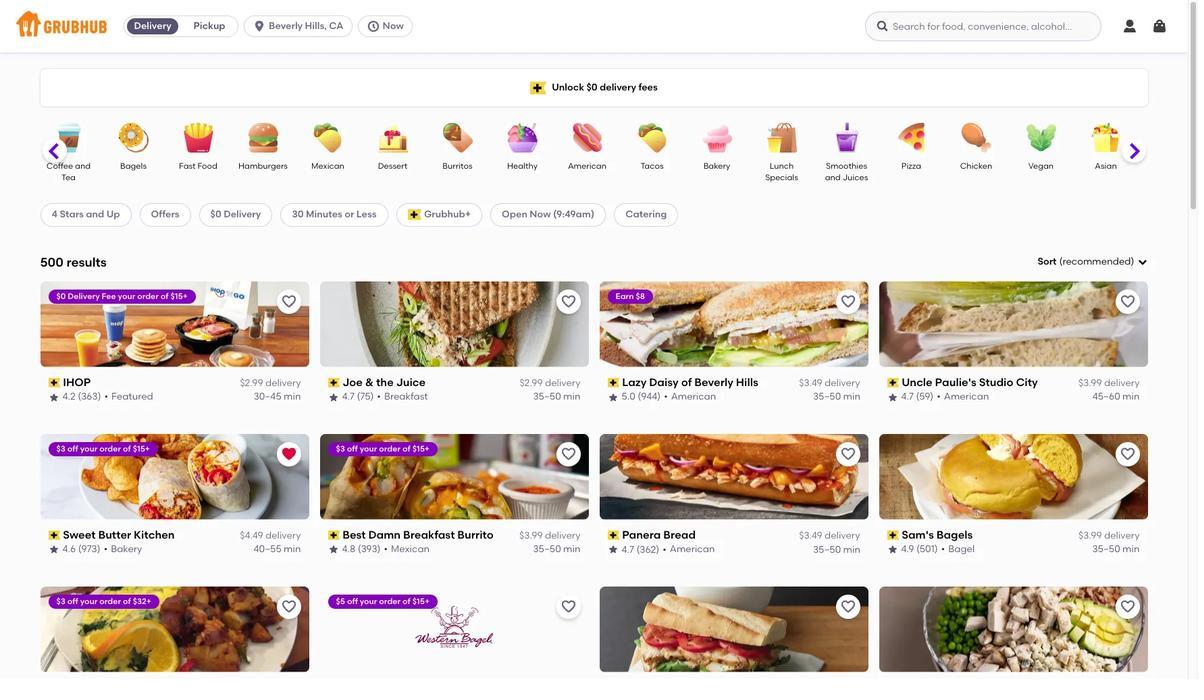 Task type: locate. For each thing, give the bounding box(es) containing it.
and for coffee and tea
[[75, 161, 91, 171]]

• bagel
[[942, 544, 975, 556]]

bagels up • bagel
[[937, 529, 973, 542]]

$2.99 for ihop
[[240, 378, 263, 389]]

off for sweet butter kitchen logo
[[67, 444, 78, 454]]

$3.49 delivery for panera bread
[[800, 530, 861, 542]]

min for uncle paulie's studio city
[[1123, 391, 1140, 403]]

$3.99 delivery for burrito
[[520, 530, 581, 542]]

or
[[345, 209, 354, 220]]

off
[[67, 444, 78, 454], [347, 444, 358, 454], [67, 597, 78, 606], [347, 597, 358, 606]]

35–50 for beverly
[[813, 391, 841, 403]]

bagel
[[949, 544, 975, 556]]

1 horizontal spatial grubhub plus flag logo image
[[531, 81, 547, 94]]

grubhub+
[[424, 209, 471, 220]]

butter
[[98, 529, 131, 542]]

• for lazy daisy of beverly hills
[[664, 391, 668, 403]]

american down bread on the right of the page
[[670, 544, 715, 556]]

and inside coffee and tea
[[75, 161, 91, 171]]

delivery left pickup
[[134, 20, 171, 32]]

subscription pass image for sam's bagels
[[888, 531, 899, 541]]

mexican down mexican image
[[312, 161, 345, 171]]

lunch
[[770, 161, 794, 171]]

american down american image at the top of the page
[[568, 161, 607, 171]]

star icon image for sam's bagels
[[888, 545, 898, 556]]

500 results
[[40, 254, 107, 270]]

kitchen
[[134, 529, 175, 542]]

$2.99 delivery
[[240, 378, 301, 389], [520, 378, 581, 389]]

save this restaurant image
[[281, 294, 297, 310], [840, 294, 856, 310], [1120, 294, 1136, 310], [561, 446, 577, 463], [1120, 446, 1136, 463], [281, 599, 297, 615]]

and down smoothies
[[825, 173, 841, 183]]

smoothies
[[826, 161, 868, 171]]

2 $3 off your order of $15+ from the left
[[336, 444, 430, 454]]

american for lazy daisy of beverly hills
[[671, 391, 716, 403]]

(362)
[[637, 544, 660, 556]]

$3.99
[[1079, 378, 1102, 389], [520, 530, 543, 542], [1079, 530, 1102, 542]]

$3.49
[[800, 378, 823, 389], [800, 530, 823, 542]]

and inside smoothies and juices
[[825, 173, 841, 183]]

saved restaurant image
[[281, 446, 297, 463]]

4.2
[[63, 391, 76, 403]]

delivery for sweet butter kitchen
[[266, 530, 301, 542]]

beverly hills, ca
[[269, 20, 344, 32]]

0 vertical spatial beverly
[[269, 20, 303, 32]]

(59)
[[917, 391, 934, 403]]

1 horizontal spatial 4.7
[[622, 544, 635, 556]]

save this restaurant image for the corner bakery logo
[[840, 599, 856, 615]]

1 vertical spatial now
[[530, 209, 551, 220]]

your for western bagel studio city logo
[[360, 597, 377, 606]]

$3.49 for lazy daisy of beverly hills
[[800, 378, 823, 389]]

of down • featured
[[123, 444, 131, 454]]

order
[[137, 292, 159, 301], [100, 444, 121, 454], [379, 444, 401, 454], [100, 597, 121, 606], [379, 597, 401, 606]]

city
[[1017, 376, 1038, 389]]

ihop logo image
[[40, 282, 309, 367]]

delivery for sam's bagels
[[1105, 530, 1140, 542]]

subscription pass image left sweet
[[48, 531, 60, 541]]

min for lazy daisy of beverly hills
[[843, 391, 861, 403]]

svg image inside beverly hills, ca button
[[253, 20, 266, 33]]

• right (363)
[[104, 391, 108, 403]]

$4.49
[[240, 530, 263, 542]]

1 vertical spatial $0
[[211, 209, 222, 220]]

1 vertical spatial bagels
[[937, 529, 973, 542]]

• american down uncle paulie's studio city
[[937, 391, 990, 403]]

0 vertical spatial grubhub plus flag logo image
[[531, 81, 547, 94]]

30 minutes or less
[[292, 209, 377, 220]]

$0 for $0 delivery
[[211, 209, 222, 220]]

• for panera bread
[[663, 544, 667, 556]]

sam's bagels logo image
[[879, 434, 1148, 520]]

of for jumpin' java restaurant logo
[[123, 597, 131, 606]]

mexican down the best damn breakfast burrito
[[391, 544, 430, 556]]

1 vertical spatial bakery
[[111, 544, 142, 556]]

0 horizontal spatial mexican
[[312, 161, 345, 171]]

jumpin' java restaurant logo image
[[40, 587, 309, 673]]

save this restaurant image
[[561, 294, 577, 310], [840, 446, 856, 463], [561, 599, 577, 615], [840, 599, 856, 615], [1120, 599, 1136, 615]]

subscription pass image for sweet butter kitchen
[[48, 531, 60, 541]]

star icon image left 4.7 (362)
[[608, 545, 619, 556]]

2 vertical spatial $0
[[56, 292, 66, 301]]

1 vertical spatial and
[[825, 173, 841, 183]]

delivery button
[[124, 16, 181, 37]]

american down "lazy daisy of beverly hills"
[[671, 391, 716, 403]]

$8
[[636, 292, 645, 301]]

subscription pass image left panera
[[608, 531, 620, 541]]

35–50 for burrito
[[533, 544, 561, 556]]

order down • featured
[[100, 444, 121, 454]]

0 horizontal spatial svg image
[[1122, 18, 1139, 34]]

0 horizontal spatial $0
[[56, 292, 66, 301]]

$3 off your order of $15+ down (363)
[[56, 444, 150, 454]]

1 horizontal spatial mexican
[[391, 544, 430, 556]]

45–60
[[1093, 391, 1121, 403]]

1 $2.99 delivery from the left
[[240, 378, 301, 389]]

1 horizontal spatial bagels
[[937, 529, 973, 542]]

star icon image left the "4.6"
[[48, 545, 59, 556]]

1 vertical spatial $3.49
[[800, 530, 823, 542]]

vegan
[[1029, 161, 1054, 171]]

beverly left the hills,
[[269, 20, 303, 32]]

bakery down "sweet butter kitchen"
[[111, 544, 142, 556]]

star icon image left 4.7 (75)
[[328, 392, 339, 403]]

earn $8
[[616, 292, 645, 301]]

0 horizontal spatial 4.7
[[342, 391, 355, 403]]

damn
[[369, 529, 401, 542]]

uncle
[[902, 376, 933, 389]]

order left $32+ on the bottom
[[100, 597, 121, 606]]

0 vertical spatial and
[[75, 161, 91, 171]]

2 vertical spatial delivery
[[68, 292, 100, 301]]

$3 right saved restaurant "image"
[[336, 444, 345, 454]]

1 horizontal spatial delivery
[[134, 20, 171, 32]]

4.7 for panera bread
[[622, 544, 635, 556]]

off right $5
[[347, 597, 358, 606]]

star icon image for best damn breakfast burrito
[[328, 545, 339, 556]]

1 horizontal spatial svg image
[[1152, 18, 1168, 34]]

grubhub plus flag logo image left unlock
[[531, 81, 547, 94]]

vegan image
[[1018, 123, 1065, 153]]

star icon image for uncle paulie's studio city
[[888, 392, 898, 403]]

art's delicatessen & restaurant logo image
[[879, 587, 1148, 673]]

grubhub plus flag logo image for unlock $0 delivery fees
[[531, 81, 547, 94]]

2 $2.99 delivery from the left
[[520, 378, 581, 389]]

• american down bread on the right of the page
[[663, 544, 715, 556]]

pizza
[[902, 161, 922, 171]]

save this restaurant image for $3 off your order of $32+
[[281, 599, 297, 615]]

4.7 down panera
[[622, 544, 635, 556]]

juices
[[843, 173, 869, 183]]

1 vertical spatial delivery
[[224, 209, 261, 220]]

star icon image left 5.0
[[608, 392, 619, 403]]

$15+ for sweet butter kitchen logo
[[133, 444, 150, 454]]

4.7
[[342, 391, 355, 403], [902, 391, 914, 403], [622, 544, 635, 556]]

open
[[502, 209, 528, 220]]

sam's bagels
[[902, 529, 973, 542]]

svg image
[[1122, 18, 1139, 34], [1152, 18, 1168, 34]]

min
[[284, 391, 301, 403], [564, 391, 581, 403], [843, 391, 861, 403], [1123, 391, 1140, 403], [284, 544, 301, 556], [564, 544, 581, 556], [843, 544, 861, 556], [1123, 544, 1140, 556]]

off down the 4.2
[[67, 444, 78, 454]]

•
[[104, 391, 108, 403], [377, 391, 381, 403], [664, 391, 668, 403], [937, 391, 941, 403], [104, 544, 108, 556], [384, 544, 388, 556], [663, 544, 667, 556], [942, 544, 945, 556]]

1 horizontal spatial beverly
[[695, 376, 734, 389]]

save this restaurant image for $0 delivery fee your order of $15+
[[281, 294, 297, 310]]

4.6
[[63, 544, 76, 556]]

breakfast
[[384, 391, 428, 403], [403, 529, 455, 542]]

bakery
[[704, 161, 731, 171], [111, 544, 142, 556]]

star icon image for joe & the juice
[[328, 392, 339, 403]]

(973)
[[78, 544, 100, 556]]

of left $32+ on the bottom
[[123, 597, 131, 606]]

4.7 left (59)
[[902, 391, 914, 403]]

sort ( recommended )
[[1038, 256, 1135, 268]]

the
[[376, 376, 394, 389]]

of down • mexican
[[403, 597, 411, 606]]

• down panera bread
[[663, 544, 667, 556]]

500
[[40, 254, 64, 270]]

$3 off your order of $15+ down "(75)" on the left bottom
[[336, 444, 430, 454]]

featured
[[112, 391, 153, 403]]

off for jumpin' java restaurant logo
[[67, 597, 78, 606]]

subscription pass image for joe & the juice
[[328, 378, 340, 388]]

• down damn
[[384, 544, 388, 556]]

studio
[[980, 376, 1014, 389]]

american for uncle paulie's studio city
[[945, 391, 990, 403]]

fees
[[639, 82, 658, 93]]

your down "(75)" on the left bottom
[[360, 444, 377, 454]]

0 vertical spatial delivery
[[134, 20, 171, 32]]

1 horizontal spatial $2.99 delivery
[[520, 378, 581, 389]]

beverly inside button
[[269, 20, 303, 32]]

your for jumpin' java restaurant logo
[[80, 597, 98, 606]]

subscription pass image for panera bread
[[608, 531, 620, 541]]

lunch specials
[[766, 161, 799, 183]]

panera bread logo image
[[600, 434, 869, 520]]

your right fee
[[118, 292, 135, 301]]

$3.49 delivery
[[800, 378, 861, 389], [800, 530, 861, 542]]

0 horizontal spatial delivery
[[68, 292, 100, 301]]

best damn breakfast burrito
[[343, 529, 494, 542]]

Search for food, convenience, alcohol... search field
[[866, 11, 1102, 41]]

1 vertical spatial $3.49 delivery
[[800, 530, 861, 542]]

delivery left fee
[[68, 292, 100, 301]]

star icon image left 4.8
[[328, 545, 339, 556]]

subscription pass image left uncle
[[888, 378, 899, 388]]

1 horizontal spatial $2.99
[[520, 378, 543, 389]]

of for the best damn breakfast burrito logo
[[403, 444, 411, 454]]

open now (9:49am)
[[502, 209, 595, 220]]

1 $3 off your order of $15+ from the left
[[56, 444, 150, 454]]

• featured
[[104, 391, 153, 403]]

order down • breakfast
[[379, 444, 401, 454]]

$3 off your order of $15+ for butter
[[56, 444, 150, 454]]

• for ihop
[[104, 391, 108, 403]]

$5
[[336, 597, 345, 606]]

grubhub plus flag logo image left grubhub+
[[408, 210, 422, 221]]

• right (973) at the bottom of page
[[104, 544, 108, 556]]

$0 down food
[[211, 209, 222, 220]]

1 $3.49 from the top
[[800, 378, 823, 389]]

1 vertical spatial mexican
[[391, 544, 430, 556]]

bakery down bakery image
[[704, 161, 731, 171]]

2 vertical spatial and
[[86, 209, 104, 220]]

0 vertical spatial bagels
[[120, 161, 147, 171]]

your down (363)
[[80, 444, 98, 454]]

$3 down the "4.6"
[[56, 597, 66, 606]]

$3 down the 4.2
[[56, 444, 66, 454]]

fee
[[102, 292, 116, 301]]

• right (59)
[[937, 391, 941, 403]]

subscription pass image left best on the bottom left of the page
[[328, 531, 340, 541]]

star icon image left the 4.2
[[48, 392, 59, 403]]

specials
[[766, 173, 799, 183]]

grubhub plus flag logo image
[[531, 81, 547, 94], [408, 210, 422, 221]]

2 horizontal spatial 4.7
[[902, 391, 914, 403]]

coffee
[[46, 161, 73, 171]]

mexican
[[312, 161, 345, 171], [391, 544, 430, 556]]

subscription pass image
[[48, 378, 60, 388], [888, 378, 899, 388], [48, 531, 60, 541], [328, 531, 340, 541], [608, 531, 620, 541]]

• down daisy
[[664, 391, 668, 403]]

fast food image
[[175, 123, 222, 153]]

• down sam's bagels
[[942, 544, 945, 556]]

burritos
[[443, 161, 473, 171]]

1 horizontal spatial subscription pass image
[[608, 378, 620, 388]]

$3
[[56, 444, 66, 454], [336, 444, 345, 454], [56, 597, 66, 606]]

0 vertical spatial bakery
[[704, 161, 731, 171]]

5.0
[[622, 391, 636, 403]]

breakfast up • mexican
[[403, 529, 455, 542]]

order right $5
[[379, 597, 401, 606]]

4.2 (363)
[[63, 391, 101, 403]]

burritos image
[[434, 123, 481, 153]]

1 horizontal spatial $3 off your order of $15+
[[336, 444, 430, 454]]

save this restaurant image for panera bread logo
[[840, 446, 856, 463]]

best damn breakfast burrito logo image
[[320, 434, 589, 520]]

1 horizontal spatial bakery
[[704, 161, 731, 171]]

healthy
[[507, 161, 538, 171]]

0 horizontal spatial bakery
[[111, 544, 142, 556]]

(9:49am)
[[553, 209, 595, 220]]

$0 down 500
[[56, 292, 66, 301]]

1 horizontal spatial now
[[530, 209, 551, 220]]

best
[[343, 529, 366, 542]]

1 vertical spatial grubhub plus flag logo image
[[408, 210, 422, 221]]

0 vertical spatial $3.49
[[800, 378, 823, 389]]

subscription pass image
[[328, 378, 340, 388], [608, 378, 620, 388], [888, 531, 899, 541]]

4.7 down 'joe'
[[342, 391, 355, 403]]

off down the "4.6"
[[67, 597, 78, 606]]

0 horizontal spatial subscription pass image
[[328, 378, 340, 388]]

unlock $0 delivery fees
[[552, 82, 658, 93]]

$3.49 for panera bread
[[800, 530, 823, 542]]

35–50 min
[[533, 391, 581, 403], [813, 391, 861, 403], [533, 544, 581, 556], [813, 544, 861, 556], [1093, 544, 1140, 556]]

and left 'up'
[[86, 209, 104, 220]]

your right $5
[[360, 597, 377, 606]]

0 horizontal spatial now
[[383, 20, 404, 32]]

star icon image left 4.7 (59)
[[888, 392, 898, 403]]

pizza image
[[888, 123, 936, 153]]

subscription pass image left sam's
[[888, 531, 899, 541]]

svg image
[[253, 20, 266, 33], [367, 20, 380, 33], [876, 20, 890, 33], [1138, 257, 1148, 268]]

bagels
[[120, 161, 147, 171], [937, 529, 973, 542]]

now right ca
[[383, 20, 404, 32]]

4.8 (393)
[[342, 544, 381, 556]]

2 horizontal spatial delivery
[[224, 209, 261, 220]]

2 $3.49 delivery from the top
[[800, 530, 861, 542]]

0 vertical spatial $0
[[587, 82, 598, 93]]

4.7 (75)
[[342, 391, 374, 403]]

subscription pass image left ihop
[[48, 378, 60, 388]]

4.6 (973)
[[63, 544, 100, 556]]

beverly
[[269, 20, 303, 32], [695, 376, 734, 389]]

0 horizontal spatial beverly
[[269, 20, 303, 32]]

1 $2.99 from the left
[[240, 378, 263, 389]]

2 $3.49 from the top
[[800, 530, 823, 542]]

0 horizontal spatial $3 off your order of $15+
[[56, 444, 150, 454]]

breakfast down juice
[[384, 391, 428, 403]]

delivery down hamburgers
[[224, 209, 261, 220]]

order for jumpin' java restaurant logo
[[100, 597, 121, 606]]

min for sweet butter kitchen
[[284, 544, 301, 556]]

star icon image for ihop
[[48, 392, 59, 403]]

subscription pass image left lazy
[[608, 378, 620, 388]]

off down 4.7 (75)
[[347, 444, 358, 454]]

• american down "lazy daisy of beverly hills"
[[664, 391, 716, 403]]

your down (973) at the bottom of page
[[80, 597, 98, 606]]

dessert image
[[369, 123, 417, 153]]

1 horizontal spatial $0
[[211, 209, 222, 220]]

0 horizontal spatial grubhub plus flag logo image
[[408, 210, 422, 221]]

0 vertical spatial $3.49 delivery
[[800, 378, 861, 389]]

0 horizontal spatial $2.99
[[240, 378, 263, 389]]

• american for of
[[664, 391, 716, 403]]

beverly left hills
[[695, 376, 734, 389]]

star icon image
[[48, 392, 59, 403], [328, 392, 339, 403], [608, 392, 619, 403], [888, 392, 898, 403], [48, 545, 59, 556], [328, 545, 339, 556], [608, 545, 619, 556], [888, 545, 898, 556]]

star icon image left 4.9
[[888, 545, 898, 556]]

min for joe & the juice
[[564, 391, 581, 403]]

american down uncle paulie's studio city
[[945, 391, 990, 403]]

grubhub plus flag logo image for grubhub+
[[408, 210, 422, 221]]

0 vertical spatial now
[[383, 20, 404, 32]]

subscription pass image left 'joe'
[[328, 378, 340, 388]]

$3.49 delivery for lazy daisy of beverly hills
[[800, 378, 861, 389]]

bakery image
[[694, 123, 741, 153]]

off for western bagel studio city logo
[[347, 597, 358, 606]]

1 vertical spatial beverly
[[695, 376, 734, 389]]

and up tea at the left
[[75, 161, 91, 171]]

now right 'open'
[[530, 209, 551, 220]]

of down • breakfast
[[403, 444, 411, 454]]

0 horizontal spatial $2.99 delivery
[[240, 378, 301, 389]]

2 horizontal spatial subscription pass image
[[888, 531, 899, 541]]

pickup button
[[181, 16, 238, 37]]

$0 for $0 delivery fee your order of $15+
[[56, 292, 66, 301]]

$0 right unlock
[[587, 82, 598, 93]]

2 $2.99 from the left
[[520, 378, 543, 389]]

(944)
[[638, 391, 661, 403]]

1 $3.49 delivery from the top
[[800, 378, 861, 389]]

panera bread
[[622, 529, 696, 542]]

bagels down bagels image at the left of the page
[[120, 161, 147, 171]]

• right "(75)" on the left bottom
[[377, 391, 381, 403]]

None field
[[1038, 255, 1148, 269]]



Task type: vqa. For each thing, say whether or not it's contained in the screenshot.
the right WAFFLE
no



Task type: describe. For each thing, give the bounding box(es) containing it.
$3.99 delivery for city
[[1079, 378, 1140, 389]]

35–50 min for juice
[[533, 391, 581, 403]]

$2.99 delivery for joe & the juice
[[520, 378, 581, 389]]

of right fee
[[161, 292, 169, 301]]

• mexican
[[384, 544, 430, 556]]

30–45
[[254, 391, 282, 403]]

delivery for joe & the juice
[[545, 378, 581, 389]]

lazy daisy of beverly hills
[[622, 376, 759, 389]]

results
[[67, 254, 107, 270]]

min for best damn breakfast burrito
[[564, 544, 581, 556]]

tacos image
[[629, 123, 676, 153]]

of for western bagel studio city logo
[[403, 597, 411, 606]]

chicken image
[[953, 123, 1000, 153]]

joe & the juice
[[343, 376, 426, 389]]

4.7 (362)
[[622, 544, 660, 556]]

of for sweet butter kitchen logo
[[123, 444, 131, 454]]

$3 for sweet
[[56, 444, 66, 454]]

daisy
[[650, 376, 679, 389]]

earn
[[616, 292, 634, 301]]

healthy image
[[499, 123, 546, 153]]

45–60 min
[[1093, 391, 1140, 403]]

4.7 for uncle paulie's studio city
[[902, 391, 914, 403]]

$3.99 for city
[[1079, 378, 1102, 389]]

$2.99 delivery for ihop
[[240, 378, 301, 389]]

40–55 min
[[254, 544, 301, 556]]

4.7 for joe & the juice
[[342, 391, 355, 403]]

unlock
[[552, 82, 585, 93]]

joe
[[343, 376, 363, 389]]

• american for studio
[[937, 391, 990, 403]]

delivery for panera bread
[[825, 530, 861, 542]]

$32+
[[133, 597, 151, 606]]

1 vertical spatial breakfast
[[403, 529, 455, 542]]

catering
[[626, 209, 667, 220]]

saved restaurant button
[[277, 442, 301, 467]]

min for sam's bagels
[[1123, 544, 1140, 556]]

uncle paulie's studio city
[[902, 376, 1038, 389]]

sweet butter kitchen logo image
[[40, 434, 309, 520]]

delivery for $0 delivery
[[224, 209, 261, 220]]

tea
[[61, 173, 76, 183]]

food
[[198, 161, 218, 171]]

up
[[107, 209, 120, 220]]

save this restaurant image for joe & the juice logo
[[561, 294, 577, 310]]

ca
[[329, 20, 344, 32]]

uncle paulie's studio city logo image
[[879, 282, 1148, 367]]

corner bakery logo image
[[600, 587, 869, 673]]

american for panera bread
[[670, 544, 715, 556]]

(363)
[[78, 391, 101, 403]]

minutes
[[306, 209, 343, 220]]

4.9
[[902, 544, 915, 556]]

burrito
[[458, 529, 494, 542]]

asian image
[[1083, 123, 1130, 153]]

delivery for ihop
[[266, 378, 301, 389]]

subscription pass image for best damn breakfast burrito
[[328, 531, 340, 541]]

• for best damn breakfast burrito
[[384, 544, 388, 556]]

0 horizontal spatial bagels
[[120, 161, 147, 171]]

5.0 (944)
[[622, 391, 661, 403]]

2 horizontal spatial $0
[[587, 82, 598, 93]]

bagels image
[[110, 123, 157, 153]]

lazy
[[622, 376, 647, 389]]

• bakery
[[104, 544, 142, 556]]

4 stars and up
[[52, 209, 120, 220]]

35–50 min for beverly
[[813, 391, 861, 403]]

hills,
[[305, 20, 327, 32]]

min for ihop
[[284, 391, 301, 403]]

$5 off your order of $15+
[[336, 597, 430, 606]]

bread
[[664, 529, 696, 542]]

subscription pass image for lazy daisy of beverly hills
[[608, 378, 620, 388]]

smoothies and juices
[[825, 161, 869, 183]]

• for sam's bagels
[[942, 544, 945, 556]]

paulie's
[[936, 376, 977, 389]]

ihop
[[63, 376, 91, 389]]

less
[[357, 209, 377, 220]]

$3 off your order of $32+
[[56, 597, 151, 606]]

min for panera bread
[[843, 544, 861, 556]]

save this restaurant image for art's delicatessen & restaurant logo
[[1120, 599, 1136, 615]]

joe & the juice logo image
[[320, 282, 589, 367]]

main navigation navigation
[[0, 0, 1189, 53]]

35–50 for juice
[[533, 391, 561, 403]]

coffee and tea image
[[45, 123, 92, 153]]

• for sweet butter kitchen
[[104, 544, 108, 556]]

sam's
[[902, 529, 934, 542]]

(501)
[[917, 544, 938, 556]]

chicken
[[961, 161, 993, 171]]

0 vertical spatial breakfast
[[384, 391, 428, 403]]

$3 for best
[[336, 444, 345, 454]]

smoothies and juices image
[[823, 123, 871, 153]]

your for sweet butter kitchen logo
[[80, 444, 98, 454]]

delivery for $0 delivery fee your order of $15+
[[68, 292, 100, 301]]

4.8
[[342, 544, 356, 556]]

pickup
[[194, 20, 225, 32]]

none field containing sort
[[1038, 255, 1148, 269]]

$3.99 for burrito
[[520, 530, 543, 542]]

$2.99 for joe & the juice
[[520, 378, 543, 389]]

now button
[[358, 16, 418, 37]]

$0 delivery fee your order of $15+
[[56, 292, 188, 301]]

of right daisy
[[682, 376, 692, 389]]

hamburgers
[[239, 161, 288, 171]]

recommended
[[1063, 256, 1132, 268]]

delivery for uncle paulie's studio city
[[1105, 378, 1140, 389]]

subscription pass image for ihop
[[48, 378, 60, 388]]

order for sweet butter kitchen logo
[[100, 444, 121, 454]]

$15+ for western bagel studio city logo
[[413, 597, 430, 606]]

&
[[365, 376, 374, 389]]

subscription pass image for uncle paulie's studio city
[[888, 378, 899, 388]]

beverly hills, ca button
[[244, 16, 358, 37]]

order for the best damn breakfast burrito logo
[[379, 444, 401, 454]]

sort
[[1038, 256, 1057, 268]]

mexican image
[[304, 123, 352, 153]]

$15+ for the best damn breakfast burrito logo
[[413, 444, 430, 454]]

panera
[[622, 529, 661, 542]]

fast
[[179, 161, 196, 171]]

1 svg image from the left
[[1122, 18, 1139, 34]]

coffee and tea
[[46, 161, 91, 183]]

tacos
[[641, 161, 664, 171]]

stars
[[60, 209, 84, 220]]

delivery inside 'button'
[[134, 20, 171, 32]]

svg image inside now button
[[367, 20, 380, 33]]

juice
[[396, 376, 426, 389]]

now inside button
[[383, 20, 404, 32]]

30–45 min
[[254, 391, 301, 403]]

order for western bagel studio city logo
[[379, 597, 401, 606]]

american image
[[564, 123, 611, 153]]

(
[[1060, 256, 1063, 268]]

star icon image for lazy daisy of beverly hills
[[608, 392, 619, 403]]

$0 delivery
[[211, 209, 261, 220]]

0 vertical spatial mexican
[[312, 161, 345, 171]]

your for the best damn breakfast burrito logo
[[360, 444, 377, 454]]

lunch specials image
[[758, 123, 806, 153]]

off for the best damn breakfast burrito logo
[[347, 444, 358, 454]]

asian
[[1096, 161, 1117, 171]]

• breakfast
[[377, 391, 428, 403]]

)
[[1132, 256, 1135, 268]]

2 svg image from the left
[[1152, 18, 1168, 34]]

order right fee
[[137, 292, 159, 301]]

fast food
[[179, 161, 218, 171]]

• for joe & the juice
[[377, 391, 381, 403]]

4
[[52, 209, 58, 220]]

western bagel studio city logo image
[[412, 587, 497, 673]]

save this restaurant image for earn $8
[[840, 294, 856, 310]]

$4.49 delivery
[[240, 530, 301, 542]]

lazy daisy of beverly hills logo image
[[600, 282, 869, 367]]

save this restaurant image for $3 off your order of $15+
[[561, 446, 577, 463]]

delivery for best damn breakfast burrito
[[545, 530, 581, 542]]

star icon image for sweet butter kitchen
[[48, 545, 59, 556]]

offers
[[151, 209, 179, 220]]

$3 off your order of $15+ for damn
[[336, 444, 430, 454]]

hamburgers image
[[240, 123, 287, 153]]

and for smoothies and juices
[[825, 173, 841, 183]]

star icon image for panera bread
[[608, 545, 619, 556]]

(75)
[[357, 391, 374, 403]]

4.9 (501)
[[902, 544, 938, 556]]

• for uncle paulie's studio city
[[937, 391, 941, 403]]

delivery for lazy daisy of beverly hills
[[825, 378, 861, 389]]



